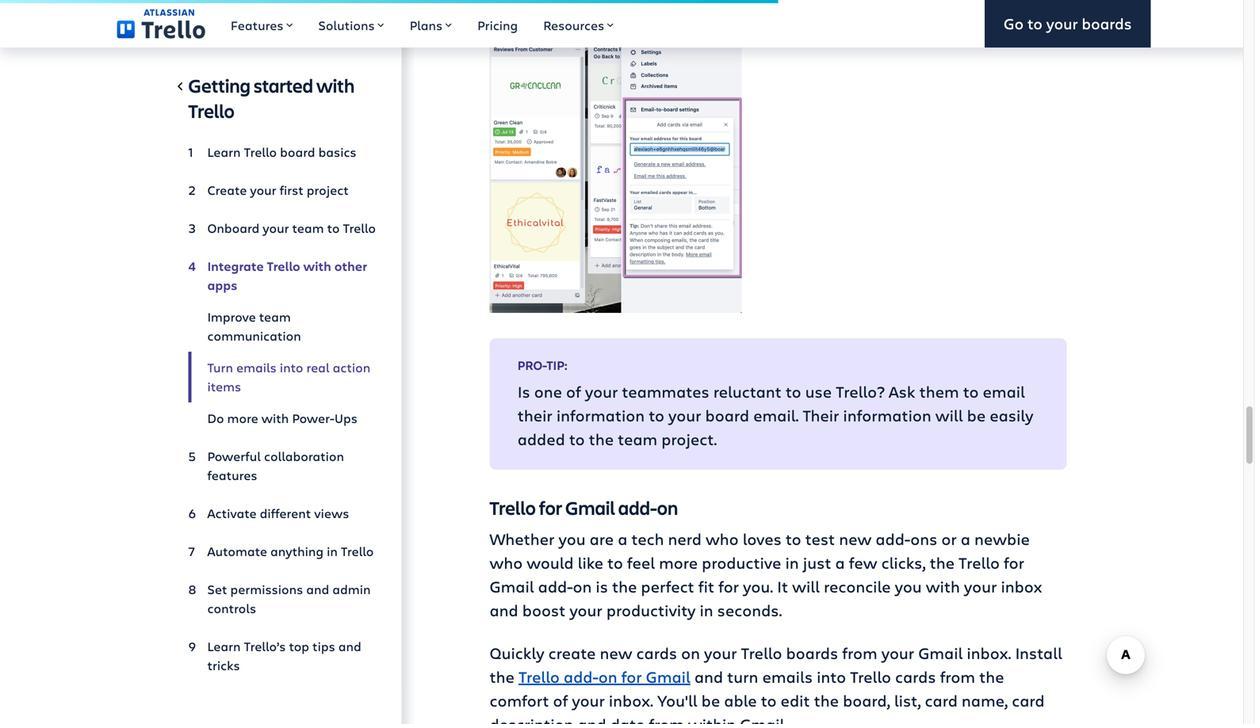 Task type: vqa. For each thing, say whether or not it's contained in the screenshot.
search field
no



Task type: locate. For each thing, give the bounding box(es) containing it.
1 vertical spatial will
[[792, 576, 820, 598]]

new inside quickly create new cards on your trello boards from your gmail inbox. install the
[[600, 643, 633, 664]]

improve
[[207, 309, 256, 326]]

your up the turn
[[704, 643, 737, 664]]

trello up the turn
[[741, 643, 782, 664]]

loves
[[743, 529, 782, 550]]

of up 'description'
[[553, 690, 568, 712]]

1 horizontal spatial a
[[836, 552, 845, 574]]

0 horizontal spatial emails
[[236, 359, 277, 376]]

with inside trello for gmail add-on whether you are a tech nerd who loves to test new add-ons or a newbie who would like to feel more productive in just a few clicks, the trello for gmail add-on is the perfect fit for you. it will reconcile you with your inbox and boost your productivity in seconds.
[[926, 576, 960, 598]]

trello inside quickly create new cards on your trello boards from your gmail inbox. install the
[[741, 643, 782, 664]]

be
[[967, 405, 986, 426], [702, 690, 720, 712]]

1 vertical spatial of
[[553, 690, 568, 712]]

a right "just"
[[836, 552, 845, 574]]

0 horizontal spatial who
[[490, 552, 523, 574]]

1 card from the left
[[925, 690, 958, 712]]

page progress progress bar
[[0, 0, 778, 3]]

trello up admin at the left bottom of page
[[341, 543, 374, 560]]

and right tips
[[338, 638, 361, 656]]

with left power-
[[262, 410, 289, 427]]

admin
[[333, 581, 371, 598]]

to right them
[[963, 381, 979, 402]]

from inside quickly create new cards on your trello boards from your gmail inbox. install the
[[842, 643, 878, 664]]

1 vertical spatial emails
[[763, 667, 813, 688]]

1 vertical spatial new
[[600, 643, 633, 664]]

resources
[[543, 17, 605, 34]]

is
[[596, 576, 608, 598]]

integrate trello with other apps
[[207, 258, 367, 294]]

trello add-on for gmail link
[[519, 667, 691, 688]]

information down the ask
[[843, 405, 932, 426]]

0 vertical spatial inbox.
[[967, 643, 1012, 664]]

2 information from the left
[[843, 405, 932, 426]]

apps
[[207, 277, 237, 294]]

0 horizontal spatial a
[[618, 529, 628, 550]]

1 vertical spatial into
[[817, 667, 846, 688]]

1 horizontal spatial you
[[895, 576, 922, 598]]

comfort
[[490, 690, 549, 712]]

more inside trello for gmail add-on whether you are a tech nerd who loves to test new add-ons or a newbie who would like to feel more productive in just a few clicks, the trello for gmail add-on is the perfect fit for you. it will reconcile you with your inbox and boost your productivity in seconds.
[[659, 552, 698, 574]]

inbox. inside quickly create new cards on your trello boards from your gmail inbox. install the
[[967, 643, 1012, 664]]

cards
[[637, 643, 677, 664], [895, 667, 936, 688]]

1 horizontal spatial from
[[842, 643, 878, 664]]

team inside pro-tip: is one of your teammates reluctant to use trello? ask them to email their information to your board email. their information will be easily added to the team project.
[[618, 429, 658, 450]]

trello up comfort
[[519, 667, 560, 688]]

0 horizontal spatial information
[[557, 405, 645, 426]]

tech
[[632, 529, 664, 550]]

turn
[[727, 667, 759, 688]]

0 horizontal spatial from
[[649, 714, 684, 725]]

0 horizontal spatial cards
[[637, 643, 677, 664]]

on up you'll
[[681, 643, 700, 664]]

gmail up boost
[[490, 576, 534, 598]]

1 vertical spatial cards
[[895, 667, 936, 688]]

real
[[307, 359, 330, 376]]

2 horizontal spatial a
[[961, 529, 971, 550]]

with inside the integrate trello with other apps
[[303, 258, 331, 275]]

of inside and turn emails into trello cards from the comfort of your inbox. you'll be able to edit the board, list, card name, card description and date from within gmail.
[[553, 690, 568, 712]]

gmail up are at the bottom of the page
[[566, 496, 615, 521]]

more down nerd
[[659, 552, 698, 574]]

your down is
[[570, 600, 603, 621]]

2 vertical spatial team
[[618, 429, 658, 450]]

for right fit
[[719, 576, 739, 598]]

1 horizontal spatial more
[[659, 552, 698, 574]]

you
[[559, 529, 586, 550], [895, 576, 922, 598]]

just
[[803, 552, 832, 574]]

2 horizontal spatial from
[[940, 667, 976, 688]]

from up "board,"
[[842, 643, 878, 664]]

automate anything in trello
[[207, 543, 374, 560]]

cards up list,
[[895, 667, 936, 688]]

your inside and turn emails into trello cards from the comfort of your inbox. you'll be able to edit the board, list, card name, card description and date from within gmail.
[[572, 690, 605, 712]]

trello up other
[[343, 220, 376, 237]]

with left other
[[303, 258, 331, 275]]

a right are at the bottom of the page
[[618, 529, 628, 550]]

resources button
[[531, 0, 627, 48]]

board,
[[843, 690, 890, 712]]

trello down getting
[[188, 98, 235, 123]]

integrate
[[207, 258, 264, 275]]

activate
[[207, 505, 257, 522]]

trello
[[188, 98, 235, 123], [244, 144, 277, 161], [343, 220, 376, 237], [267, 258, 300, 275], [490, 496, 536, 521], [341, 543, 374, 560], [959, 552, 1000, 574], [741, 643, 782, 664], [519, 667, 560, 688], [850, 667, 891, 688]]

1 vertical spatial more
[[659, 552, 698, 574]]

2 horizontal spatial team
[[618, 429, 658, 450]]

0 vertical spatial from
[[842, 643, 878, 664]]

fit
[[699, 576, 715, 598]]

0 vertical spatial emails
[[236, 359, 277, 376]]

learn inside learn trello's top tips and tricks
[[207, 638, 241, 656]]

into up "board,"
[[817, 667, 846, 688]]

0 horizontal spatial will
[[792, 576, 820, 598]]

set permissions and admin controls
[[207, 581, 371, 617]]

with for trello
[[303, 258, 331, 275]]

into left real
[[280, 359, 303, 376]]

from down you'll
[[649, 714, 684, 725]]

0 vertical spatial be
[[967, 405, 986, 426]]

on up date
[[599, 667, 618, 688]]

add- up the clicks,
[[876, 529, 911, 550]]

trello up "board,"
[[850, 667, 891, 688]]

features button
[[218, 0, 306, 48]]

your up project.
[[669, 405, 702, 426]]

ask
[[889, 381, 916, 402]]

1 horizontal spatial new
[[839, 529, 872, 550]]

you down the clicks,
[[895, 576, 922, 598]]

on
[[657, 496, 678, 521], [573, 576, 592, 598], [681, 643, 700, 664], [599, 667, 618, 688]]

who down whether
[[490, 552, 523, 574]]

0 horizontal spatial boards
[[786, 643, 838, 664]]

0 horizontal spatial card
[[925, 690, 958, 712]]

action
[[333, 359, 371, 376]]

0 horizontal spatial team
[[259, 309, 291, 326]]

your up list,
[[882, 643, 915, 664]]

trello up create your first project
[[244, 144, 277, 161]]

for up whether
[[539, 496, 562, 521]]

boards inside quickly create new cards on your trello boards from your gmail inbox. install the
[[786, 643, 838, 664]]

information
[[557, 405, 645, 426], [843, 405, 932, 426]]

with for more
[[262, 410, 289, 427]]

be up within
[[702, 690, 720, 712]]

trello up whether
[[490, 496, 536, 521]]

on inside quickly create new cards on your trello boards from your gmail inbox. install the
[[681, 643, 700, 664]]

from up name,
[[940, 667, 976, 688]]

more right do
[[227, 410, 258, 427]]

be left easily
[[967, 405, 986, 426]]

tips
[[313, 638, 335, 656]]

1 vertical spatial learn
[[207, 638, 241, 656]]

activate different views link
[[188, 498, 376, 530]]

gmail inside quickly create new cards on your trello boards from your gmail inbox. install the
[[919, 643, 963, 664]]

0 vertical spatial who
[[706, 529, 739, 550]]

inbox
[[1001, 576, 1043, 598]]

of right one
[[566, 381, 581, 402]]

0 vertical spatial into
[[280, 359, 303, 376]]

and left date
[[578, 714, 606, 725]]

trello down onboard your team to trello link
[[267, 258, 300, 275]]

2 vertical spatial from
[[649, 714, 684, 725]]

whether
[[490, 529, 555, 550]]

1 horizontal spatial emails
[[763, 667, 813, 688]]

cards down productivity
[[637, 643, 677, 664]]

ups
[[335, 410, 358, 427]]

inbox.
[[967, 643, 1012, 664], [609, 690, 653, 712]]

with
[[316, 73, 355, 98], [303, 258, 331, 275], [262, 410, 289, 427], [926, 576, 960, 598]]

0 vertical spatial of
[[566, 381, 581, 402]]

0 horizontal spatial you
[[559, 529, 586, 550]]

in right anything
[[327, 543, 338, 560]]

team up communication
[[259, 309, 291, 326]]

information down one
[[557, 405, 645, 426]]

cards inside and turn emails into trello cards from the comfort of your inbox. you'll be able to edit the board, list, card name, card description and date from within gmail.
[[895, 667, 936, 688]]

top
[[289, 638, 309, 656]]

turn emails into real action items
[[207, 359, 371, 395]]

2 learn from the top
[[207, 638, 241, 656]]

onboard your team to trello
[[207, 220, 376, 237]]

1 horizontal spatial team
[[292, 220, 324, 237]]

0 vertical spatial learn
[[207, 144, 241, 161]]

0 vertical spatial boards
[[1082, 13, 1132, 34]]

and left the turn
[[695, 667, 723, 688]]

0 vertical spatial will
[[936, 405, 963, 426]]

inbox. up name,
[[967, 643, 1012, 664]]

collaboration
[[264, 448, 344, 465]]

0 vertical spatial cards
[[637, 643, 677, 664]]

integrate trello with other apps link
[[188, 251, 376, 301]]

1 vertical spatial boards
[[786, 643, 838, 664]]

solutions
[[318, 17, 375, 34]]

you left are at the bottom of the page
[[559, 529, 586, 550]]

other
[[334, 258, 367, 275]]

0 vertical spatial new
[[839, 529, 872, 550]]

a right or
[[961, 529, 971, 550]]

1 horizontal spatial be
[[967, 405, 986, 426]]

0 horizontal spatial into
[[280, 359, 303, 376]]

in down fit
[[700, 600, 714, 621]]

1 vertical spatial team
[[259, 309, 291, 326]]

in left "just"
[[786, 552, 799, 574]]

emails up edit
[[763, 667, 813, 688]]

0 horizontal spatial be
[[702, 690, 720, 712]]

the right added
[[589, 429, 614, 450]]

to down the 'teammates'
[[649, 405, 665, 426]]

inbox. inside and turn emails into trello cards from the comfort of your inbox. you'll be able to edit the board, list, card name, card description and date from within gmail.
[[609, 690, 653, 712]]

atlassian trello image
[[117, 9, 205, 39]]

and left boost
[[490, 600, 518, 621]]

1 horizontal spatial information
[[843, 405, 932, 426]]

with for started
[[316, 73, 355, 98]]

able
[[724, 690, 757, 712]]

tip:
[[547, 357, 568, 374]]

be inside pro-tip: is one of your teammates reluctant to use trello? ask them to email their information to your board email. their information will be easily added to the team project.
[[967, 405, 986, 426]]

card right list,
[[925, 690, 958, 712]]

1 vertical spatial be
[[702, 690, 720, 712]]

0 horizontal spatial new
[[600, 643, 633, 664]]

1 horizontal spatial will
[[936, 405, 963, 426]]

with inside the getting started with trello
[[316, 73, 355, 98]]

first
[[280, 182, 304, 199]]

boards
[[1082, 13, 1132, 34], [786, 643, 838, 664]]

your down trello add-on for gmail
[[572, 690, 605, 712]]

0 vertical spatial more
[[227, 410, 258, 427]]

1 horizontal spatial in
[[700, 600, 714, 621]]

1 horizontal spatial cards
[[895, 667, 936, 688]]

into inside and turn emails into trello cards from the comfort of your inbox. you'll be able to edit the board, list, card name, card description and date from within gmail.
[[817, 667, 846, 688]]

getting started with trello link
[[188, 73, 376, 130]]

1 vertical spatial you
[[895, 576, 922, 598]]

gmail up list,
[[919, 643, 963, 664]]

plans
[[410, 17, 443, 34]]

add- down the 'create' on the bottom left
[[564, 667, 599, 688]]

0 horizontal spatial in
[[327, 543, 338, 560]]

an image showing the email-to-board feature on trello image
[[490, 10, 742, 313]]

a
[[618, 529, 628, 550], [961, 529, 971, 550], [836, 552, 845, 574]]

1 horizontal spatial inbox.
[[967, 643, 1012, 664]]

new up the 'few' at the right
[[839, 529, 872, 550]]

0 vertical spatial you
[[559, 529, 586, 550]]

the down "quickly"
[[490, 667, 515, 688]]

team left project.
[[618, 429, 658, 450]]

newbie
[[975, 529, 1030, 550]]

emails down communication
[[236, 359, 277, 376]]

clicks,
[[882, 552, 926, 574]]

of inside pro-tip: is one of your teammates reluctant to use trello? ask them to email their information to your board email. their information will be easily added to the team project.
[[566, 381, 581, 402]]

inbox. up date
[[609, 690, 653, 712]]

new up trello add-on for gmail
[[600, 643, 633, 664]]

card right name,
[[1012, 690, 1045, 712]]

board down reluctant
[[706, 405, 750, 426]]

the inside quickly create new cards on your trello boards from your gmail inbox. install the
[[490, 667, 515, 688]]

0 horizontal spatial board
[[280, 144, 315, 161]]

trello inside the integrate trello with other apps
[[267, 258, 300, 275]]

1 learn from the top
[[207, 144, 241, 161]]

learn up create
[[207, 144, 241, 161]]

create your first project link
[[188, 174, 376, 206]]

and turn emails into trello cards from the comfort of your inbox. you'll be able to edit the board, list, card name, card description and date from within gmail.
[[490, 667, 1045, 725]]

turn emails into real action items link
[[188, 352, 376, 403]]

different
[[260, 505, 311, 522]]

0 vertical spatial team
[[292, 220, 324, 237]]

card
[[925, 690, 958, 712], [1012, 690, 1045, 712]]

0 horizontal spatial more
[[227, 410, 258, 427]]

to left use
[[786, 381, 802, 402]]

will down them
[[936, 405, 963, 426]]

one
[[534, 381, 562, 402]]

team down first
[[292, 220, 324, 237]]

1 horizontal spatial into
[[817, 667, 846, 688]]

pricing
[[478, 17, 518, 34]]

more
[[227, 410, 258, 427], [659, 552, 698, 574]]

of
[[566, 381, 581, 402], [553, 690, 568, 712]]

or
[[942, 529, 957, 550]]

and inside learn trello's top tips and tricks
[[338, 638, 361, 656]]

be inside and turn emails into trello cards from the comfort of your inbox. you'll be able to edit the board, list, card name, card description and date from within gmail.
[[702, 690, 720, 712]]

with down or
[[926, 576, 960, 598]]

onboard your team to trello link
[[188, 213, 376, 244]]

learn up tricks at the bottom of the page
[[207, 638, 241, 656]]

will
[[936, 405, 963, 426], [792, 576, 820, 598]]

few
[[849, 552, 878, 574]]

who up productive
[[706, 529, 739, 550]]

trello's
[[244, 638, 286, 656]]

1 horizontal spatial card
[[1012, 690, 1045, 712]]

and left admin at the left bottom of page
[[306, 581, 329, 598]]

board inside pro-tip: is one of your teammates reluctant to use trello? ask them to email their information to your board email. their information will be easily added to the team project.
[[706, 405, 750, 426]]

1 horizontal spatial board
[[706, 405, 750, 426]]

board up first
[[280, 144, 315, 161]]

1 vertical spatial board
[[706, 405, 750, 426]]

new inside trello for gmail add-on whether you are a tech nerd who loves to test new add-ons or a newbie who would like to feel more productive in just a few clicks, the trello for gmail add-on is the perfect fit for you. it will reconcile you with your inbox and boost your productivity in seconds.
[[839, 529, 872, 550]]

0 horizontal spatial inbox.
[[609, 690, 653, 712]]

edit
[[781, 690, 810, 712]]

quickly create new cards on your trello boards from your gmail inbox. install the
[[490, 643, 1063, 688]]

is
[[518, 381, 530, 402]]

to right go at the right top of the page
[[1028, 13, 1043, 34]]

1 vertical spatial inbox.
[[609, 690, 653, 712]]

trello add-on for gmail
[[519, 667, 691, 688]]

reluctant
[[714, 381, 782, 402]]

to down project
[[327, 220, 340, 237]]

with right "started"
[[316, 73, 355, 98]]



Task type: describe. For each thing, give the bounding box(es) containing it.
1 vertical spatial from
[[940, 667, 976, 688]]

your left first
[[250, 182, 276, 199]]

easily
[[990, 405, 1034, 426]]

to inside and turn emails into trello cards from the comfort of your inbox. you'll be able to edit the board, list, card name, card description and date from within gmail.
[[761, 690, 777, 712]]

added
[[518, 429, 565, 450]]

trello?
[[836, 381, 885, 402]]

and inside the "set permissions and admin controls"
[[306, 581, 329, 598]]

install
[[1016, 643, 1063, 664]]

the right is
[[612, 576, 637, 598]]

do more with power-ups
[[207, 410, 358, 427]]

the down or
[[930, 552, 955, 574]]

use
[[806, 381, 832, 402]]

improve team communication
[[207, 309, 301, 345]]

getting
[[188, 73, 251, 98]]

create
[[549, 643, 596, 664]]

and inside trello for gmail add-on whether you are a tech nerd who loves to test new add-ons or a newbie who would like to feel more productive in just a few clicks, the trello for gmail add-on is the perfect fit for you. it will reconcile you with your inbox and boost your productivity in seconds.
[[490, 600, 518, 621]]

perfect
[[641, 576, 695, 598]]

will inside trello for gmail add-on whether you are a tech nerd who loves to test new add-ons or a newbie who would like to feel more productive in just a few clicks, the trello for gmail add-on is the perfect fit for you. it will reconcile you with your inbox and boost your productivity in seconds.
[[792, 576, 820, 598]]

would
[[527, 552, 574, 574]]

you.
[[743, 576, 773, 598]]

trello inside the getting started with trello
[[188, 98, 235, 123]]

email.
[[754, 405, 799, 426]]

quickly
[[490, 643, 545, 664]]

gmail up you'll
[[646, 667, 691, 688]]

the inside pro-tip: is one of your teammates reluctant to use trello? ask them to email their information to your board email. their information will be easily added to the team project.
[[589, 429, 614, 450]]

inbox. for gmail
[[967, 643, 1012, 664]]

will inside pro-tip: is one of your teammates reluctant to use trello? ask them to email their information to your board email. their information will be easily added to the team project.
[[936, 405, 963, 426]]

on left is
[[573, 576, 592, 598]]

your right one
[[585, 381, 618, 402]]

your down create your first project
[[263, 220, 289, 237]]

views
[[314, 505, 349, 522]]

teammates
[[622, 381, 710, 402]]

items
[[207, 378, 241, 395]]

powerful
[[207, 448, 261, 465]]

ons
[[911, 529, 938, 550]]

into inside turn emails into real action items
[[280, 359, 303, 376]]

solutions button
[[306, 0, 397, 48]]

automate anything in trello link
[[188, 536, 376, 568]]

2 card from the left
[[1012, 690, 1045, 712]]

1 horizontal spatial who
[[706, 529, 739, 550]]

the up name,
[[980, 667, 1004, 688]]

for up inbox at the bottom right of the page
[[1004, 552, 1025, 574]]

on up nerd
[[657, 496, 678, 521]]

your left inbox at the bottom right of the page
[[964, 576, 997, 598]]

test
[[806, 529, 835, 550]]

powerful collaboration features
[[207, 448, 344, 484]]

learn trello's top tips and tricks link
[[188, 631, 376, 682]]

1 horizontal spatial boards
[[1082, 13, 1132, 34]]

started
[[254, 73, 313, 98]]

for up date
[[622, 667, 642, 688]]

plans button
[[397, 0, 465, 48]]

project
[[307, 182, 349, 199]]

2 horizontal spatial in
[[786, 552, 799, 574]]

features
[[231, 17, 284, 34]]

add- up tech
[[618, 496, 657, 521]]

cards inside quickly create new cards on your trello boards from your gmail inbox. install the
[[637, 643, 677, 664]]

emails inside turn emails into real action items
[[236, 359, 277, 376]]

gmail.
[[740, 714, 788, 725]]

0 vertical spatial board
[[280, 144, 315, 161]]

getting started with trello
[[188, 73, 355, 123]]

add- down would
[[538, 576, 573, 598]]

permissions
[[230, 581, 303, 598]]

boost
[[522, 600, 566, 621]]

emails inside and turn emails into trello cards from the comfort of your inbox. you'll be able to edit the board, list, card name, card description and date from within gmail.
[[763, 667, 813, 688]]

it
[[777, 576, 788, 598]]

the right edit
[[814, 690, 839, 712]]

1 vertical spatial who
[[490, 552, 523, 574]]

automate
[[207, 543, 267, 560]]

learn trello's top tips and tricks
[[207, 638, 361, 675]]

activate different views
[[207, 505, 349, 522]]

learn trello board basics link
[[188, 136, 376, 168]]

list,
[[894, 690, 921, 712]]

their
[[803, 405, 839, 426]]

create your first project
[[207, 182, 349, 199]]

email
[[983, 381, 1025, 402]]

learn trello board basics
[[207, 144, 357, 161]]

go to your boards link
[[985, 0, 1151, 48]]

to right added
[[569, 429, 585, 450]]

anything
[[270, 543, 324, 560]]

are
[[590, 529, 614, 550]]

tricks
[[207, 657, 240, 675]]

basics
[[318, 144, 357, 161]]

nerd
[[668, 529, 702, 550]]

1 information from the left
[[557, 405, 645, 426]]

turn
[[207, 359, 233, 376]]

to left test
[[786, 529, 802, 550]]

productivity
[[607, 600, 696, 621]]

your right go at the right top of the page
[[1047, 13, 1078, 34]]

features
[[207, 467, 257, 484]]

set
[[207, 581, 227, 598]]

go
[[1004, 13, 1024, 34]]

project.
[[662, 429, 717, 450]]

communication
[[207, 328, 301, 345]]

reconcile
[[824, 576, 891, 598]]

go to your boards
[[1004, 13, 1132, 34]]

trello inside and turn emails into trello cards from the comfort of your inbox. you'll be able to edit the board, list, card name, card description and date from within gmail.
[[850, 667, 891, 688]]

inbox. for your
[[609, 690, 653, 712]]

to right like
[[608, 552, 623, 574]]

trello for gmail add-on whether you are a tech nerd who loves to test new add-ons or a newbie who would like to feel more productive in just a few clicks, the trello for gmail add-on is the perfect fit for you. it will reconcile you with your inbox and boost your productivity in seconds.
[[490, 496, 1043, 621]]

you'll
[[657, 690, 698, 712]]

controls
[[207, 600, 256, 617]]

learn for learn trello board basics
[[207, 144, 241, 161]]

them
[[920, 381, 959, 402]]

create
[[207, 182, 247, 199]]

like
[[578, 552, 604, 574]]

team inside improve team communication
[[259, 309, 291, 326]]

date
[[610, 714, 645, 725]]

do more with power-ups link
[[188, 403, 376, 435]]

power-
[[292, 410, 335, 427]]

feel
[[627, 552, 655, 574]]

trello down "newbie"
[[959, 552, 1000, 574]]

powerful collaboration features link
[[188, 441, 376, 492]]

learn for learn trello's top tips and tricks
[[207, 638, 241, 656]]

their
[[518, 405, 553, 426]]



